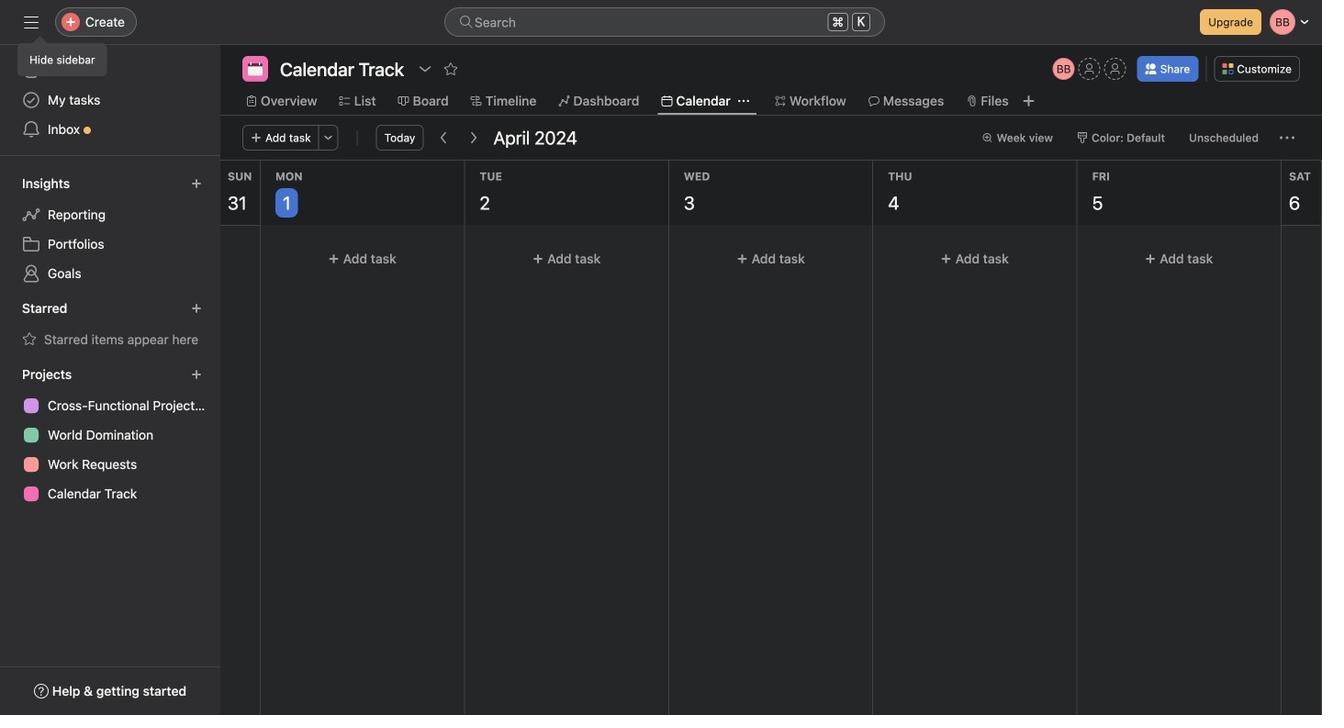 Task type: describe. For each thing, give the bounding box(es) containing it.
manage project members image
[[1053, 58, 1075, 80]]

add tab image
[[1022, 94, 1036, 108]]

calendar image
[[248, 62, 263, 76]]

hide sidebar image
[[24, 15, 39, 29]]

projects element
[[0, 358, 220, 512]]

Search tasks, projects, and more text field
[[444, 7, 885, 37]]

new insights image
[[191, 178, 202, 189]]

tab actions image
[[738, 95, 749, 106]]

add items to starred image
[[191, 303, 202, 314]]



Task type: vqa. For each thing, say whether or not it's contained in the screenshot.
copy task link image
no



Task type: locate. For each thing, give the bounding box(es) containing it.
1 horizontal spatial more actions image
[[1280, 130, 1295, 145]]

global element
[[0, 45, 220, 155]]

previous week image
[[436, 130, 451, 145]]

more actions image
[[1280, 130, 1295, 145], [323, 132, 334, 143]]

add to starred image
[[444, 62, 458, 76]]

new project or portfolio image
[[191, 369, 202, 380]]

None field
[[444, 7, 885, 37]]

tooltip
[[18, 39, 106, 75]]

show options image
[[418, 62, 433, 76]]

starred element
[[0, 292, 220, 358]]

0 horizontal spatial more actions image
[[323, 132, 334, 143]]

next week image
[[466, 130, 481, 145]]

insights element
[[0, 167, 220, 292]]

None text field
[[275, 56, 409, 82]]



